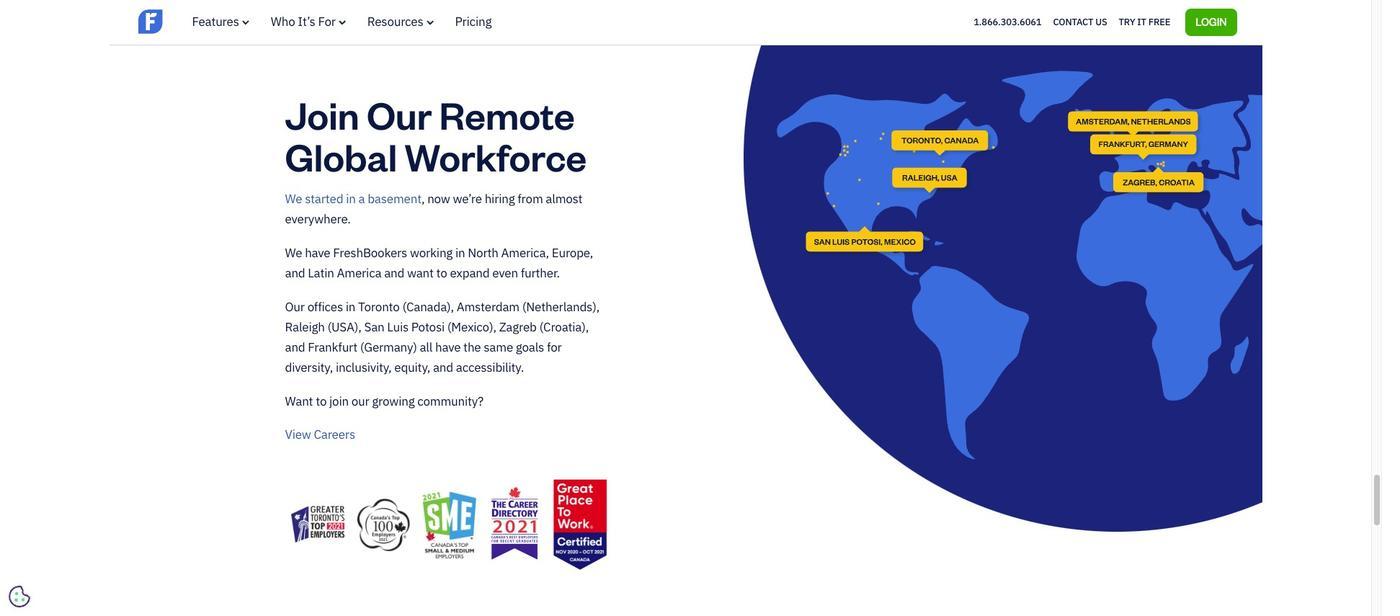 Task type: locate. For each thing, give the bounding box(es) containing it.
0 vertical spatial to
[[437, 265, 447, 281]]

and
[[285, 265, 305, 281], [384, 265, 405, 281], [285, 339, 305, 355], [433, 360, 453, 375]]

view careers
[[285, 427, 355, 443]]

1 vertical spatial we
[[285, 245, 302, 261]]

in up the expand
[[456, 245, 465, 261]]

accessibility.
[[456, 360, 524, 375]]

have
[[305, 245, 331, 261], [435, 339, 461, 355]]

pricing link
[[455, 14, 492, 30]]

we down everywhere.
[[285, 245, 302, 261]]

america
[[337, 265, 382, 281]]

potosi
[[412, 319, 445, 335]]

join
[[329, 393, 349, 409]]

2 vertical spatial in
[[346, 299, 356, 315]]

we for we started in a basement
[[285, 191, 302, 207]]

1 vertical spatial in
[[456, 245, 465, 261]]

we have freshbookers working in north america, europe, and latin america and want to expand even further.
[[285, 245, 593, 281]]

us
[[1096, 16, 1108, 28]]

luis
[[387, 319, 409, 335]]

1.866.303.6061 link
[[974, 16, 1042, 28]]

we for we have freshbookers working in north america, europe, and latin america and want to expand even further.
[[285, 245, 302, 261]]

in left "a"
[[346, 191, 356, 207]]

1 horizontal spatial to
[[437, 265, 447, 281]]

want
[[285, 393, 313, 409]]

we
[[285, 191, 302, 207], [285, 245, 302, 261]]

our
[[367, 89, 432, 139], [285, 299, 305, 315]]

north
[[468, 245, 499, 261]]

raleigh
[[285, 319, 325, 335]]

diversity,
[[285, 360, 333, 375]]

careers
[[314, 427, 355, 443]]

freshbooks logo image
[[138, 8, 250, 35]]

(netherlands),
[[523, 299, 600, 315]]

try it free link
[[1119, 13, 1171, 32]]

now
[[428, 191, 450, 207]]

0 vertical spatial we
[[285, 191, 302, 207]]

our
[[352, 393, 369, 409]]

we left started
[[285, 191, 302, 207]]

want to join our growing community?
[[285, 393, 484, 409]]

expand
[[450, 265, 490, 281]]

in up (usa), at bottom left
[[346, 299, 356, 315]]

1 we from the top
[[285, 191, 302, 207]]

(canada),
[[403, 299, 454, 315]]

0 vertical spatial in
[[346, 191, 356, 207]]

who
[[271, 14, 295, 30]]

hiring
[[485, 191, 515, 207]]

, now we're hiring from almost everywhere.
[[285, 191, 583, 227]]

we started in a basement
[[285, 191, 422, 207]]

1 horizontal spatial our
[[367, 89, 432, 139]]

pricing
[[455, 14, 492, 30]]

and left latin
[[285, 265, 305, 281]]

latin
[[308, 265, 334, 281]]

(croatia),
[[540, 319, 589, 335]]

in inside our offices in toronto (canada), amsterdam (netherlands), raleigh (usa), san luis potosi (mexico), zagreb (croatia), and frankfurt (germany) all have the same goals for diversity, inclusivity, equity, and accessibility.
[[346, 299, 356, 315]]

everywhere.
[[285, 211, 351, 227]]

1 horizontal spatial have
[[435, 339, 461, 355]]

(germany)
[[360, 339, 417, 355]]

0 vertical spatial our
[[367, 89, 432, 139]]

have right all
[[435, 339, 461, 355]]

who it's for
[[271, 14, 336, 30]]

to right want
[[437, 265, 447, 281]]

we started in a basement link
[[285, 191, 422, 207]]

remote
[[439, 89, 575, 139]]

san
[[364, 319, 385, 335]]

freshbookers
[[333, 245, 407, 261]]

have inside we have freshbookers working in north america, europe, and latin america and want to expand even further.
[[305, 245, 331, 261]]

for
[[547, 339, 562, 355]]

europe,
[[552, 245, 593, 261]]

0 vertical spatial have
[[305, 245, 331, 261]]

we inside we have freshbookers working in north america, europe, and latin america and want to expand even further.
[[285, 245, 302, 261]]

in
[[346, 191, 356, 207], [456, 245, 465, 261], [346, 299, 356, 315]]

,
[[422, 191, 425, 207]]

the career directory 2021 logo image
[[488, 484, 542, 566]]

free
[[1149, 16, 1171, 28]]

have up latin
[[305, 245, 331, 261]]

to left the join
[[316, 393, 327, 409]]

to
[[437, 265, 447, 281], [316, 393, 327, 409]]

we're
[[453, 191, 482, 207]]

toronto
[[358, 299, 400, 315]]

1 vertical spatial have
[[435, 339, 461, 355]]

growing
[[372, 393, 415, 409]]

in for basement
[[346, 191, 356, 207]]

0 horizontal spatial our
[[285, 299, 305, 315]]

0 horizontal spatial to
[[316, 393, 327, 409]]

workforce
[[405, 131, 587, 181]]

cookie consent banner dialog
[[11, 439, 227, 606]]

1 vertical spatial our
[[285, 299, 305, 315]]

america,
[[501, 245, 549, 261]]

2 we from the top
[[285, 245, 302, 261]]

0 horizontal spatial have
[[305, 245, 331, 261]]

and right equity,
[[433, 360, 453, 375]]

have inside our offices in toronto (canada), amsterdam (netherlands), raleigh (usa), san luis potosi (mexico), zagreb (croatia), and frankfurt (germany) all have the same goals for diversity, inclusivity, equity, and accessibility.
[[435, 339, 461, 355]]

further.
[[521, 265, 560, 281]]

to inside we have freshbookers working in north america, europe, and latin america and want to expand even further.
[[437, 265, 447, 281]]



Task type: describe. For each thing, give the bounding box(es) containing it.
our offices in toronto (canada), amsterdam (netherlands), raleigh (usa), san luis potosi (mexico), zagreb (croatia), and frankfurt (germany) all have the same goals for diversity, inclusivity, equity, and accessibility.
[[285, 299, 600, 375]]

basement
[[368, 191, 422, 207]]

our inside 'join our remote global workforce'
[[367, 89, 432, 139]]

same
[[484, 339, 513, 355]]

who it's for link
[[271, 14, 346, 30]]

in inside we have freshbookers working in north america, europe, and latin america and want to expand even further.
[[456, 245, 465, 261]]

(usa),
[[328, 319, 362, 335]]

login link
[[1186, 8, 1237, 36]]

features link
[[192, 14, 249, 30]]

equity,
[[395, 360, 431, 375]]

canada' top small and medium employers 2021 logo image
[[422, 492, 476, 559]]

in for (canada),
[[346, 299, 356, 315]]

view
[[285, 427, 311, 443]]

cookie preferences image
[[9, 586, 30, 608]]

from
[[518, 191, 543, 207]]

amsterdam
[[457, 299, 520, 315]]

login
[[1196, 15, 1227, 28]]

offices
[[308, 299, 343, 315]]

join
[[285, 89, 359, 139]]

working
[[410, 245, 453, 261]]

try
[[1119, 16, 1136, 28]]

started
[[305, 191, 343, 207]]

resources link
[[367, 14, 434, 30]]

zagreb
[[499, 319, 537, 335]]

community?
[[418, 393, 484, 409]]

contact us link
[[1054, 13, 1108, 32]]

view careers link
[[285, 425, 602, 445]]

it
[[1138, 16, 1147, 28]]

1 vertical spatial to
[[316, 393, 327, 409]]

for
[[318, 14, 336, 30]]

1.866.303.6061
[[974, 16, 1042, 28]]

even
[[493, 265, 518, 281]]

it's
[[298, 14, 316, 30]]

our inside our offices in toronto (canada), amsterdam (netherlands), raleigh (usa), san luis potosi (mexico), zagreb (croatia), and frankfurt (germany) all have the same goals for diversity, inclusivity, equity, and accessibility.
[[285, 299, 305, 315]]

and left want
[[384, 265, 405, 281]]

contact
[[1054, 16, 1094, 28]]

and down the raleigh
[[285, 339, 305, 355]]

resources
[[367, 14, 424, 30]]

want
[[407, 265, 434, 281]]

almost
[[546, 191, 583, 207]]

goals
[[516, 339, 544, 355]]

canada's top 100 employers 2021 logo image
[[356, 498, 411, 552]]

join our remote global workforce
[[285, 89, 587, 181]]

greater toronto top employers 2021 logo image
[[291, 506, 345, 544]]

frankfurt
[[308, 339, 358, 355]]

try it free
[[1119, 16, 1171, 28]]

inclusivity,
[[336, 360, 392, 375]]

the
[[464, 339, 481, 355]]

a
[[359, 191, 365, 207]]

features
[[192, 14, 239, 30]]

global
[[285, 131, 397, 181]]

(mexico),
[[448, 319, 497, 335]]

all
[[420, 339, 433, 355]]

contact us
[[1054, 16, 1108, 28]]

great place to work 2021 logo image
[[553, 480, 607, 571]]



Task type: vqa. For each thing, say whether or not it's contained in the screenshot.
take
no



